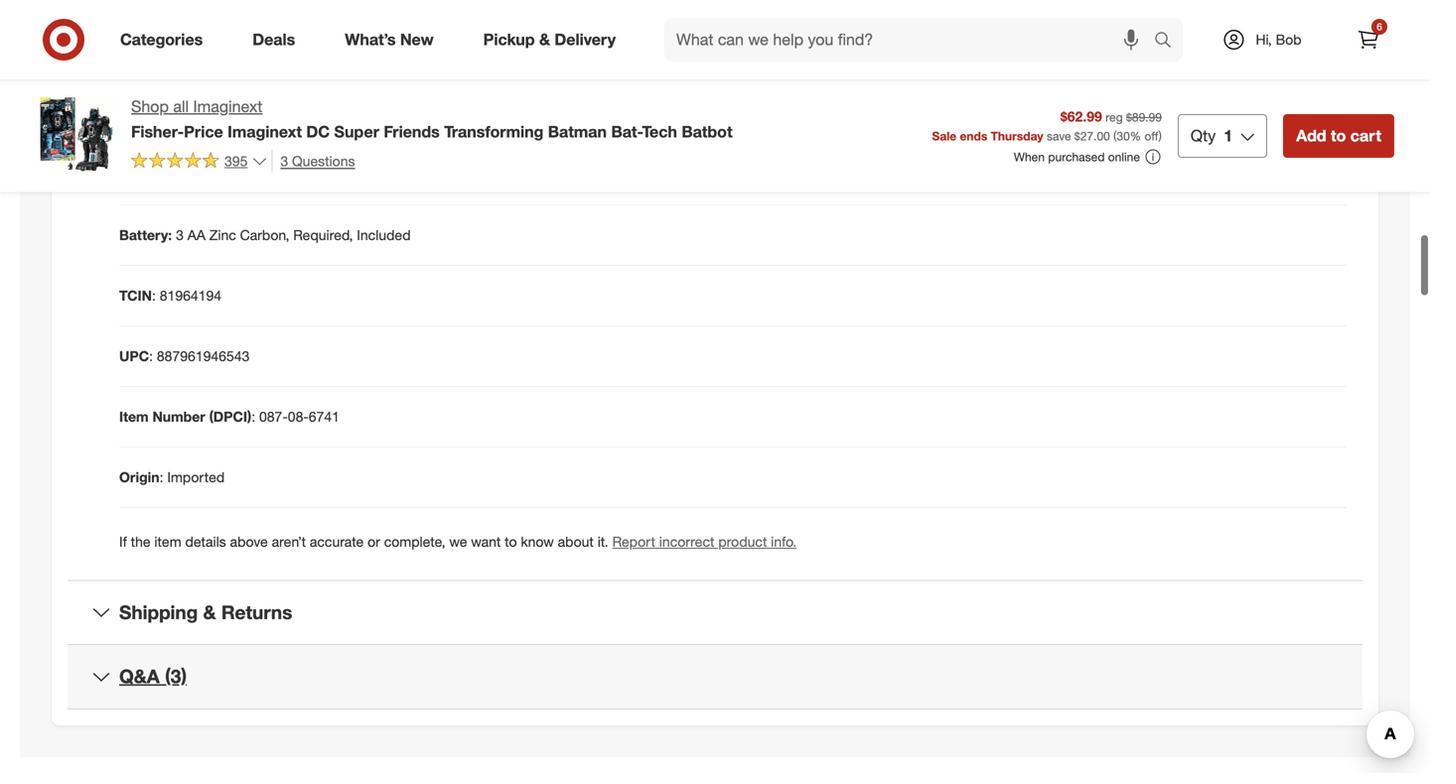 Task type: describe. For each thing, give the bounding box(es) containing it.
scale: not to scale
[[119, 106, 240, 123]]

price
[[184, 122, 223, 141]]

to inside button
[[1331, 126, 1346, 145]]

info.
[[771, 534, 797, 551]]

shop
[[131, 97, 169, 116]]

friends
[[384, 122, 440, 141]]

1 horizontal spatial 3
[[280, 152, 288, 170]]

scale
[[206, 106, 240, 123]]

bob
[[1276, 31, 1302, 48]]

shipping
[[119, 601, 198, 624]]

0 vertical spatial imaginext
[[193, 97, 263, 116]]

deals link
[[236, 18, 320, 62]]

1 vertical spatial 3
[[176, 227, 184, 244]]

product
[[719, 534, 767, 551]]

questions
[[292, 152, 355, 170]]

articulation (posable joints): no articulation
[[119, 45, 401, 62]]

purchased
[[1048, 149, 1105, 164]]

$62.99
[[1061, 108, 1102, 125]]

origin : imported
[[119, 469, 225, 486]]

above
[[230, 534, 268, 551]]

tech
[[642, 122, 677, 141]]

if the item details above aren't accurate or complete, we want to know about it. report incorrect product info.
[[119, 534, 797, 551]]

material: plastic
[[119, 166, 222, 184]]

ends
[[960, 128, 988, 143]]

: for 887961946543
[[149, 348, 153, 365]]

item
[[154, 534, 181, 551]]

(3)
[[165, 666, 187, 688]]

thursday
[[991, 128, 1044, 143]]

number
[[152, 408, 205, 426]]

bat-
[[611, 122, 642, 141]]

395 link
[[131, 150, 268, 174]]

if
[[119, 534, 127, 551]]

q&a (3)
[[119, 666, 187, 688]]

online
[[1108, 149, 1140, 164]]

cart
[[1351, 126, 1382, 145]]

shop all imaginext fisher-price imaginext dc super friends transforming batman bat-tech batbot
[[131, 97, 733, 141]]

reg
[[1106, 110, 1123, 125]]

search button
[[1145, 18, 1193, 66]]

& for shipping
[[203, 601, 216, 624]]

off
[[1145, 128, 1159, 143]]

pickup & delivery link
[[467, 18, 641, 62]]

save
[[1047, 128, 1071, 143]]

2 articulation from the left
[[331, 45, 401, 62]]

6 link
[[1347, 18, 1391, 62]]

carbon,
[[240, 227, 289, 244]]

887961946543
[[157, 348, 250, 365]]

zinc
[[209, 227, 236, 244]]

add to cart
[[1297, 126, 1382, 145]]

30
[[1117, 128, 1130, 143]]

want
[[471, 534, 501, 551]]

battery: 3 aa zinc carbon, required, included
[[119, 227, 411, 244]]

pickup & delivery
[[483, 30, 616, 49]]

& for pickup
[[539, 30, 550, 49]]

3 questions
[[280, 152, 355, 170]]

joints):
[[261, 45, 305, 62]]

the
[[131, 534, 151, 551]]

origin
[[119, 469, 159, 486]]

add to cart button
[[1284, 114, 1395, 158]]

super
[[334, 122, 379, 141]]

delivery
[[555, 30, 616, 49]]

tcin
[[119, 287, 152, 305]]

batman
[[548, 122, 607, 141]]

2 vertical spatial to
[[505, 534, 517, 551]]

: left 087-
[[252, 408, 255, 426]]

or
[[368, 534, 380, 551]]

What can we help you find? suggestions appear below search field
[[665, 18, 1159, 62]]

$89.99
[[1126, 110, 1162, 125]]

report
[[613, 534, 656, 551]]

dc
[[306, 122, 330, 141]]

hi, bob
[[1256, 31, 1302, 48]]

incorrect
[[659, 534, 715, 551]]

required,
[[293, 227, 353, 244]]

tcin : 81964194
[[119, 287, 222, 305]]

shipping & returns
[[119, 601, 292, 624]]

know
[[521, 534, 554, 551]]



Task type: vqa. For each thing, say whether or not it's contained in the screenshot.
Ends
yes



Task type: locate. For each thing, give the bounding box(es) containing it.
0 vertical spatial 3
[[280, 152, 288, 170]]

08-
[[288, 408, 309, 426]]

transforming
[[444, 122, 544, 141]]

2 horizontal spatial to
[[1331, 126, 1346, 145]]

: for imported
[[159, 469, 163, 486]]

: left imported
[[159, 469, 163, 486]]

aren't
[[272, 534, 306, 551]]

item
[[119, 408, 149, 426]]

imaginext up price
[[193, 97, 263, 116]]

3 left aa
[[176, 227, 184, 244]]

81964194
[[160, 287, 222, 305]]

& inside shipping & returns dropdown button
[[203, 601, 216, 624]]

27.00
[[1081, 128, 1110, 143]]

: left 887961946543
[[149, 348, 153, 365]]

q&a
[[119, 666, 160, 688]]

: left 81964194
[[152, 287, 156, 305]]

image of fisher-price imaginext dc super friends transforming batman bat-tech batbot image
[[36, 95, 115, 175]]

3 left questions
[[280, 152, 288, 170]]

pickup
[[483, 30, 535, 49]]

0 vertical spatial to
[[190, 106, 202, 123]]

included
[[357, 227, 411, 244]]

new
[[400, 30, 434, 49]]

395
[[225, 152, 248, 170]]

deals
[[253, 30, 295, 49]]

no
[[309, 45, 327, 62]]

1 vertical spatial &
[[203, 601, 216, 624]]

1 vertical spatial to
[[1331, 126, 1346, 145]]

details
[[185, 534, 226, 551]]

(
[[1114, 128, 1117, 143]]

qty 1
[[1191, 126, 1233, 145]]

1 vertical spatial imaginext
[[228, 122, 302, 141]]

to right add
[[1331, 126, 1346, 145]]

what's new
[[345, 30, 434, 49]]

1 horizontal spatial articulation
[[331, 45, 401, 62]]

& right pickup at left top
[[539, 30, 550, 49]]

what's
[[345, 30, 396, 49]]

6
[[1377, 20, 1383, 33]]

$
[[1075, 128, 1081, 143]]

complete,
[[384, 534, 446, 551]]

& inside pickup & delivery link
[[539, 30, 550, 49]]

add
[[1297, 126, 1327, 145]]

about
[[558, 534, 594, 551]]

battery:
[[119, 227, 172, 244]]

0 horizontal spatial to
[[190, 106, 202, 123]]

to
[[190, 106, 202, 123], [1331, 126, 1346, 145], [505, 534, 517, 551]]

087-
[[259, 408, 288, 426]]

shipping & returns button
[[68, 581, 1363, 645]]

: for 81964194
[[152, 287, 156, 305]]

we
[[449, 534, 467, 551]]

sale
[[932, 128, 957, 143]]

1 horizontal spatial to
[[505, 534, 517, 551]]

to right all
[[190, 106, 202, 123]]

(posable
[[200, 45, 257, 62]]

material:
[[119, 166, 177, 184]]

articulation
[[119, 45, 196, 62], [331, 45, 401, 62]]

3 questions link
[[272, 150, 355, 173]]

returns
[[221, 601, 292, 624]]

upc : 887961946543
[[119, 348, 250, 365]]

imaginext up 395
[[228, 122, 302, 141]]

0 vertical spatial &
[[539, 30, 550, 49]]

accurate
[[310, 534, 364, 551]]

:
[[152, 287, 156, 305], [149, 348, 153, 365], [252, 408, 255, 426], [159, 469, 163, 486]]

when
[[1014, 149, 1045, 164]]

batbot
[[682, 122, 733, 141]]

1
[[1224, 126, 1233, 145]]

plastic
[[181, 166, 222, 184]]

all
[[173, 97, 189, 116]]

scale:
[[119, 106, 160, 123]]

categories
[[120, 30, 203, 49]]

articulation right the no
[[331, 45, 401, 62]]

what's new link
[[328, 18, 459, 62]]

fisher-
[[131, 122, 184, 141]]

6741
[[309, 408, 340, 426]]

0 horizontal spatial articulation
[[119, 45, 196, 62]]

%
[[1130, 128, 1142, 143]]

qty
[[1191, 126, 1216, 145]]

(dpci)
[[209, 408, 252, 426]]

report incorrect product info. button
[[613, 533, 797, 553]]

imaginext
[[193, 97, 263, 116], [228, 122, 302, 141]]

when purchased online
[[1014, 149, 1140, 164]]

item number (dpci) : 087-08-6741
[[119, 408, 340, 426]]

not
[[163, 106, 186, 123]]

& left returns
[[203, 601, 216, 624]]

q&a (3) button
[[68, 646, 1363, 709]]

articulation up shop
[[119, 45, 196, 62]]

aa
[[188, 227, 206, 244]]

0 horizontal spatial 3
[[176, 227, 184, 244]]

hi,
[[1256, 31, 1272, 48]]

1 articulation from the left
[[119, 45, 196, 62]]

0 horizontal spatial &
[[203, 601, 216, 624]]

$62.99 reg $89.99 sale ends thursday save $ 27.00 ( 30 % off )
[[932, 108, 1162, 143]]

to right want
[[505, 534, 517, 551]]

1 horizontal spatial &
[[539, 30, 550, 49]]

search
[[1145, 32, 1193, 51]]



